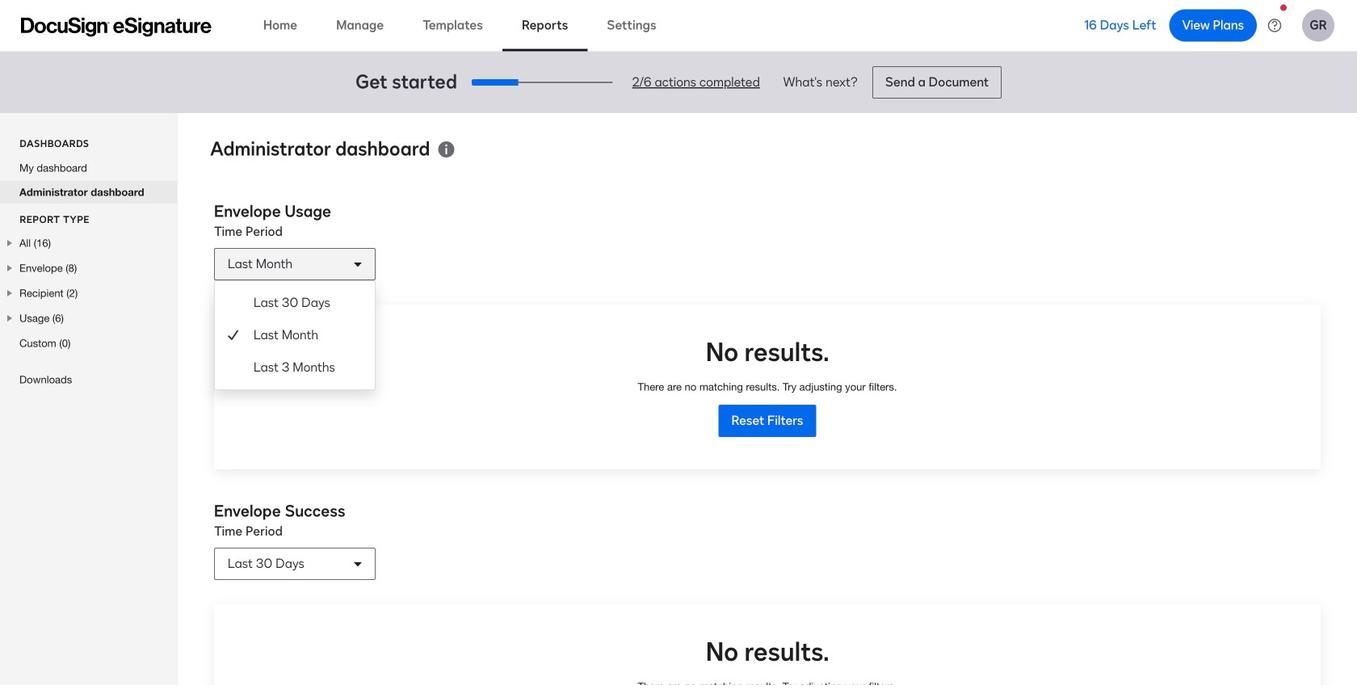 Task type: describe. For each thing, give the bounding box(es) containing it.
docusign esignature image
[[21, 17, 212, 37]]



Task type: vqa. For each thing, say whether or not it's contained in the screenshot.
DESCRIPTION (OPTIONAL) Text Box
no



